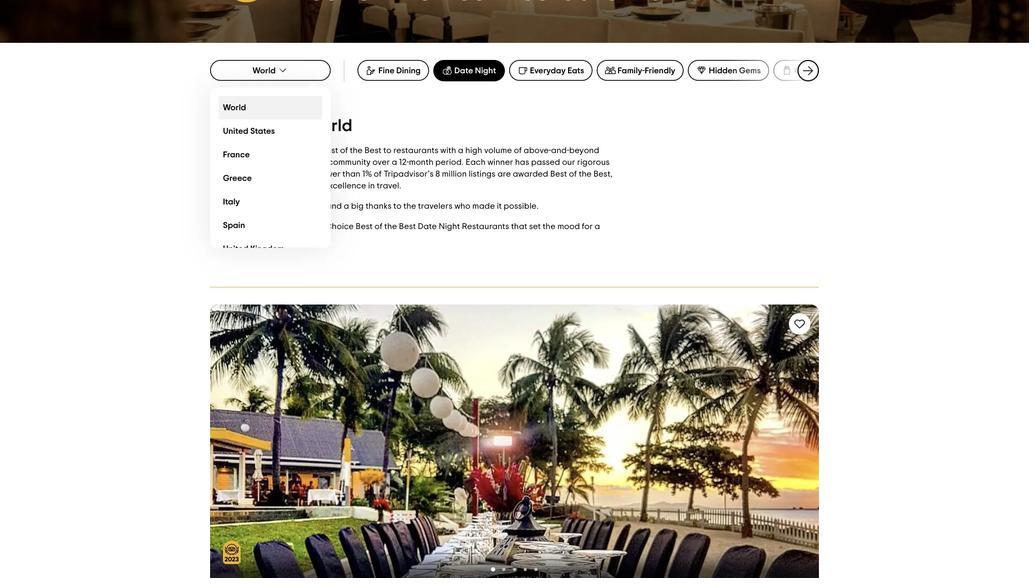 Task type: locate. For each thing, give the bounding box(es) containing it.
0 vertical spatial united
[[223, 127, 248, 136]]

united up the award
[[223, 127, 248, 136]]

1 vertical spatial united
[[223, 245, 248, 254]]

united down night
[[223, 245, 248, 254]]

highest
[[264, 182, 293, 190]]

made
[[472, 202, 495, 211]]

best
[[321, 146, 338, 155], [365, 146, 381, 155], [550, 170, 567, 178], [356, 222, 373, 231], [399, 222, 416, 231]]

france
[[223, 151, 250, 159]]

1 horizontal spatial night
[[439, 222, 460, 231]]

8
[[435, 170, 440, 178]]

winner
[[488, 158, 513, 167]]

congrats to all of the winners and a big thanks to the travelers who made it possible.
[[210, 202, 539, 211]]

1 vertical spatial night
[[251, 117, 294, 135]]

our up fewer
[[313, 158, 326, 167]]

from
[[294, 158, 311, 167]]

0 horizontal spatial night
[[251, 117, 294, 135]]

night inside the date night button
[[475, 66, 496, 75]]

best down big
[[356, 222, 373, 231]]

1 horizontal spatial to
[[383, 146, 391, 155]]

high
[[465, 146, 482, 155]]

2023
[[265, 222, 284, 231]]

1 vertical spatial date
[[210, 117, 248, 135]]

everyday eats button
[[509, 60, 592, 81]]

choice up from
[[291, 146, 319, 155]]

are inside the below are the 2023 travelers' choice best of the best date night restaurants that set the mood for a night of wining and dining.
[[235, 222, 249, 231]]

with
[[440, 146, 456, 155]]

rigorous
[[577, 158, 610, 167]]

our down and-
[[562, 158, 575, 167]]

0 horizontal spatial our
[[313, 158, 326, 167]]

states
[[250, 127, 275, 136]]

passed
[[531, 158, 560, 167]]

safety
[[247, 170, 271, 178]]

who
[[454, 202, 470, 211]]

1 horizontal spatial choice
[[325, 222, 354, 231]]

date night button
[[433, 60, 505, 81]]

of
[[340, 146, 348, 155], [514, 146, 522, 155], [374, 170, 382, 178], [569, 170, 577, 178], [314, 182, 322, 190], [270, 202, 278, 211], [375, 222, 382, 231], [232, 234, 240, 243]]

travelers' up dining.
[[286, 222, 324, 231]]

2 our from the left
[[562, 158, 575, 167]]

united for united states
[[223, 127, 248, 136]]

2 vertical spatial world
[[306, 117, 352, 135]]

1 horizontal spatial date
[[418, 222, 437, 231]]

1 horizontal spatial our
[[562, 158, 575, 167]]

united states
[[223, 127, 275, 136]]

0 vertical spatial travelers'
[[251, 146, 289, 155]]

fine dining button
[[358, 60, 429, 81]]

0 horizontal spatial date
[[210, 117, 248, 135]]

night
[[210, 234, 230, 243]]

date for date night
[[454, 66, 473, 75]]

everyday
[[530, 66, 566, 75]]

choice inside we award travelers' choice best of the best to restaurants with a high volume of above-and-beyond reviews and opinions from our community over a 12-month period. each winner has passed our rigorous trust and safety standards. fewer than 1% of tripadvisor's 8 million listings are awarded best of the best, signifying the highest level of excellence in travel.
[[291, 146, 319, 155]]

2 horizontal spatial to
[[393, 202, 402, 211]]

1 horizontal spatial world
[[253, 66, 276, 75]]

in
[[368, 182, 375, 190]]

and-
[[551, 146, 569, 155]]

level
[[294, 182, 312, 190]]

2 vertical spatial night
[[439, 222, 460, 231]]

1 vertical spatial are
[[235, 222, 249, 231]]

1 horizontal spatial are
[[497, 170, 511, 178]]

the
[[350, 146, 363, 155], [579, 170, 592, 178], [249, 182, 262, 190], [280, 202, 293, 211], [403, 202, 416, 211], [250, 222, 263, 231], [384, 222, 397, 231], [543, 222, 555, 231]]

travelers' inside the below are the 2023 travelers' choice best of the best date night restaurants that set the mood for a night of wining and dining.
[[286, 222, 324, 231]]

of down beyond
[[569, 170, 577, 178]]

we
[[210, 146, 222, 155]]

to up over on the left of the page
[[383, 146, 391, 155]]

travelers' up opinions
[[251, 146, 289, 155]]

1 vertical spatial world
[[223, 103, 246, 112]]

and down excellence
[[326, 202, 342, 211]]

2 united from the top
[[223, 245, 248, 254]]

travel.
[[377, 182, 401, 190]]

2 horizontal spatial night
[[475, 66, 496, 75]]

2 horizontal spatial world
[[306, 117, 352, 135]]

restaurants
[[462, 222, 509, 231]]

dining
[[396, 66, 421, 75]]

2 vertical spatial date
[[418, 222, 437, 231]]

0 horizontal spatial are
[[235, 222, 249, 231]]

0 horizontal spatial world
[[223, 103, 246, 112]]

the down rigorous
[[579, 170, 592, 178]]

0 vertical spatial are
[[497, 170, 511, 178]]

than
[[342, 170, 360, 178]]

and up safety on the top of the page
[[241, 158, 256, 167]]

0 vertical spatial choice
[[291, 146, 319, 155]]

1 united from the top
[[223, 127, 248, 136]]

the down highest
[[280, 202, 293, 211]]

night inside the below are the 2023 travelers' choice best of the best date night restaurants that set the mood for a night of wining and dining.
[[439, 222, 460, 231]]

of right "level"
[[314, 182, 322, 190]]

and down 2023
[[268, 234, 284, 243]]

next image
[[802, 64, 815, 77]]

world button
[[210, 60, 331, 81]]

united for united kingdom
[[223, 245, 248, 254]]

to right thanks
[[393, 202, 402, 211]]

a right for
[[595, 222, 600, 231]]

list box
[[210, 87, 331, 261]]

a left the 12-
[[392, 158, 397, 167]]

12-
[[399, 158, 409, 167]]

0 vertical spatial date
[[454, 66, 473, 75]]

fewer
[[317, 170, 341, 178]]

0 horizontal spatial choice
[[291, 146, 319, 155]]

a left big
[[344, 202, 349, 211]]

date night - world
[[210, 117, 352, 135]]

world
[[253, 66, 276, 75], [223, 103, 246, 112], [306, 117, 352, 135]]

above-
[[524, 146, 551, 155]]

and
[[241, 158, 256, 167], [230, 170, 245, 178], [326, 202, 342, 211], [268, 234, 284, 243]]

0 vertical spatial night
[[475, 66, 496, 75]]

everyday eats
[[530, 66, 584, 75]]

0 vertical spatial world
[[253, 66, 276, 75]]

world inside popup button
[[253, 66, 276, 75]]

a
[[458, 146, 463, 155], [392, 158, 397, 167], [344, 202, 349, 211], [595, 222, 600, 231]]

best of the best restaurants 2023 image
[[0, 0, 1029, 43]]

the left travelers
[[403, 202, 416, 211]]

gems
[[739, 66, 761, 75]]

are up wining
[[235, 222, 249, 231]]

beyond
[[569, 146, 599, 155]]

1 vertical spatial travelers'
[[286, 222, 324, 231]]

eats
[[568, 66, 584, 75]]

month
[[409, 158, 434, 167]]

united kingdom
[[223, 245, 284, 254]]

has
[[515, 158, 529, 167]]

hidden
[[709, 66, 737, 75]]

list box containing world
[[210, 87, 331, 261]]

to left 'all'
[[249, 202, 257, 211]]

carousel of images figure
[[210, 305, 819, 579]]

are inside we award travelers' choice best of the best to restaurants with a high volume of above-and-beyond reviews and opinions from our community over a 12-month period. each winner has passed our rigorous trust and safety standards. fewer than 1% of tripadvisor's 8 million listings are awarded best of the best, signifying the highest level of excellence in travel.
[[497, 170, 511, 178]]

below are the 2023 travelers' choice best of the best date night restaurants that set the mood for a night of wining and dining.
[[210, 222, 600, 243]]

travelers'
[[251, 146, 289, 155], [286, 222, 324, 231]]

date for date night - world
[[210, 117, 248, 135]]

opinions
[[258, 158, 292, 167]]

date inside button
[[454, 66, 473, 75]]

choice down big
[[325, 222, 354, 231]]

choice
[[291, 146, 319, 155], [325, 222, 354, 231]]

our
[[313, 158, 326, 167], [562, 158, 575, 167]]

united
[[223, 127, 248, 136], [223, 245, 248, 254]]

1 vertical spatial choice
[[325, 222, 354, 231]]

are down winner
[[497, 170, 511, 178]]

standards.
[[273, 170, 315, 178]]

2 horizontal spatial date
[[454, 66, 473, 75]]

of right "1%"
[[374, 170, 382, 178]]

to
[[383, 146, 391, 155], [249, 202, 257, 211], [393, 202, 402, 211]]

wining
[[242, 234, 266, 243]]



Task type: describe. For each thing, give the bounding box(es) containing it.
a right with
[[458, 146, 463, 155]]

night for date night - world
[[251, 117, 294, 135]]

fine dining
[[378, 66, 421, 75]]

hidden gems button
[[688, 60, 769, 81]]

choice inside the below are the 2023 travelers' choice best of the best date night restaurants that set the mood for a night of wining and dining.
[[325, 222, 354, 231]]

over
[[373, 158, 390, 167]]

we award travelers' choice best of the best to restaurants with a high volume of above-and-beyond reviews and opinions from our community over a 12-month period. each winner has passed our rigorous trust and safety standards. fewer than 1% of tripadvisor's 8 million listings are awarded best of the best, signifying the highest level of excellence in travel.
[[210, 146, 613, 190]]

quick
[[794, 66, 817, 75]]

the right "set"
[[543, 222, 555, 231]]

1 our from the left
[[313, 158, 326, 167]]

that
[[511, 222, 527, 231]]

awarded
[[513, 170, 548, 178]]

spain
[[223, 221, 245, 230]]

quick bites button
[[773, 60, 846, 81]]

each
[[466, 158, 486, 167]]

dining.
[[286, 234, 312, 243]]

to inside we award travelers' choice best of the best to restaurants with a high volume of above-and-beyond reviews and opinions from our community over a 12-month period. each winner has passed our rigorous trust and safety standards. fewer than 1% of tripadvisor's 8 million listings are awarded best of the best, signifying the highest level of excellence in travel.
[[383, 146, 391, 155]]

million
[[442, 170, 467, 178]]

period.
[[435, 158, 464, 167]]

and inside the below are the 2023 travelers' choice best of the best date night restaurants that set the mood for a night of wining and dining.
[[268, 234, 284, 243]]

family-
[[618, 66, 645, 75]]

listings
[[469, 170, 496, 178]]

family-friendly
[[618, 66, 675, 75]]

signifying
[[210, 182, 247, 190]]

thanks
[[366, 202, 392, 211]]

world inside list box
[[223, 103, 246, 112]]

restaurants
[[393, 146, 438, 155]]

best down congrats to all of the winners and a big thanks to the travelers who made it possible.
[[399, 222, 416, 231]]

date night
[[454, 66, 496, 75]]

reviews
[[210, 158, 239, 167]]

greece
[[223, 174, 252, 183]]

of right 'all'
[[270, 202, 278, 211]]

1%
[[362, 170, 372, 178]]

set
[[529, 222, 541, 231]]

of up community
[[340, 146, 348, 155]]

hidden gems
[[709, 66, 761, 75]]

bites
[[819, 66, 837, 75]]

0 horizontal spatial to
[[249, 202, 257, 211]]

it
[[497, 202, 502, 211]]

congrats
[[210, 202, 247, 211]]

best down passed
[[550, 170, 567, 178]]

trust
[[210, 170, 228, 178]]

big
[[351, 202, 364, 211]]

kingdom
[[250, 245, 284, 254]]

winners
[[295, 202, 324, 211]]

all
[[259, 202, 268, 211]]

and up signifying
[[230, 170, 245, 178]]

below
[[210, 222, 233, 231]]

save to a trip image
[[793, 318, 806, 331]]

possible.
[[504, 202, 539, 211]]

family-friendly button
[[597, 60, 684, 81]]

a inside the below are the 2023 travelers' choice best of the best date night restaurants that set the mood for a night of wining and dining.
[[595, 222, 600, 231]]

best up community
[[321, 146, 338, 155]]

travelers
[[418, 202, 453, 211]]

of down thanks
[[375, 222, 382, 231]]

community
[[328, 158, 371, 167]]

the down thanks
[[384, 222, 397, 231]]

the up wining
[[250, 222, 263, 231]]

friendly
[[645, 66, 675, 75]]

-
[[297, 117, 302, 135]]

the down safety on the top of the page
[[249, 182, 262, 190]]

excellence
[[324, 182, 366, 190]]

best up over on the left of the page
[[365, 146, 381, 155]]

italy
[[223, 198, 240, 206]]

best,
[[593, 170, 613, 178]]

of down spain
[[232, 234, 240, 243]]

fine
[[378, 66, 395, 75]]

for
[[582, 222, 593, 231]]

mood
[[557, 222, 580, 231]]

travelers' inside we award travelers' choice best of the best to restaurants with a high volume of above-and-beyond reviews and opinions from our community over a 12-month period. each winner has passed our rigorous trust and safety standards. fewer than 1% of tripadvisor's 8 million listings are awarded best of the best, signifying the highest level of excellence in travel.
[[251, 146, 289, 155]]

of up the has
[[514, 146, 522, 155]]

date inside the below are the 2023 travelers' choice best of the best date night restaurants that set the mood for a night of wining and dining.
[[418, 222, 437, 231]]

quick bites
[[794, 66, 837, 75]]

tripadvisor's
[[384, 170, 434, 178]]

volume
[[484, 146, 512, 155]]

the up community
[[350, 146, 363, 155]]

night for date night
[[475, 66, 496, 75]]

waitui bar & grill image
[[210, 305, 819, 579]]

award
[[224, 146, 249, 155]]



Task type: vqa. For each thing, say whether or not it's contained in the screenshot.
the Alerts Link
no



